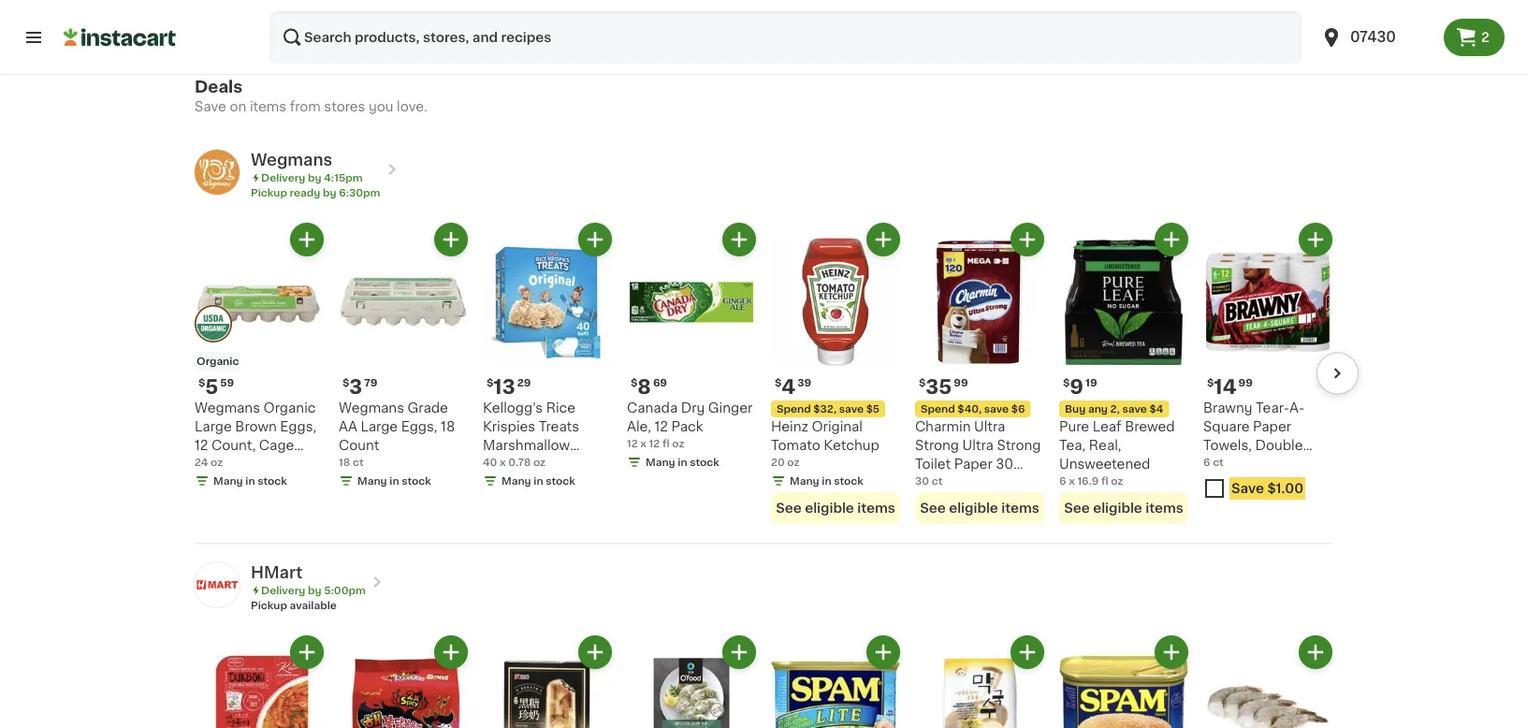 Task type: vqa. For each thing, say whether or not it's contained in the screenshot.
second the Ribbons from the left
no



Task type: locate. For each thing, give the bounding box(es) containing it.
30 down toilet
[[915, 476, 929, 486]]

2 vertical spatial by
[[308, 585, 321, 596]]

add image
[[439, 228, 463, 251], [728, 228, 751, 251], [1016, 228, 1039, 251], [1304, 228, 1327, 251], [439, 641, 463, 664], [728, 641, 751, 664], [1016, 641, 1039, 664], [1304, 641, 1327, 664]]

stores inside deals save on items from stores you love.
[[324, 100, 365, 113]]

2 horizontal spatial see
[[1064, 502, 1090, 515]]

1 horizontal spatial x
[[640, 438, 647, 449]]

see eligible items button for 4
[[771, 492, 900, 524]]

many in stock down heinz original tomato ketchup 20 oz
[[790, 476, 864, 486]]

18 down the count
[[339, 457, 350, 467]]

many down ale,
[[646, 457, 675, 467]]

charmin
[[915, 420, 971, 433]]

2 99 from the left
[[1239, 378, 1253, 388]]

1 horizontal spatial fl
[[1101, 476, 1108, 486]]

30 down the $6
[[996, 458, 1014, 471]]

by
[[308, 173, 321, 183], [323, 188, 336, 198], [308, 585, 321, 596]]

1 large from the left
[[195, 420, 232, 433]]

2 delivery from the top
[[261, 585, 305, 596]]

strong up toilet
[[915, 439, 959, 452]]

oz inside heinz original tomato ketchup 20 oz
[[787, 457, 800, 467]]

items inside deals save on items from stores you love.
[[250, 100, 286, 113]]

deals
[[195, 79, 242, 95]]

by for hmart
[[308, 585, 321, 596]]

3 see eligible items button from the left
[[1059, 492, 1188, 524]]

2 spend from the left
[[921, 404, 955, 414]]

organic inside the wegmans organic large brown eggs, 12 count, cage free
[[263, 401, 316, 415]]

2 pickup from the top
[[251, 600, 287, 611]]

see eligible items button down "rolls"
[[915, 492, 1044, 524]]

1 vertical spatial ultra
[[963, 439, 994, 452]]

0 vertical spatial fl
[[662, 438, 670, 449]]

$ inside $ 8 69
[[631, 378, 638, 388]]

eggs, up cage
[[280, 420, 316, 433]]

0 horizontal spatial show stores link
[[195, 0, 329, 51]]

organic up 59
[[197, 356, 239, 366]]

0 horizontal spatial eligible
[[805, 502, 854, 515]]

1 horizontal spatial organic
[[263, 401, 316, 415]]

see down the 20
[[776, 502, 802, 515]]

show up "you"
[[356, 28, 385, 38]]

strong
[[915, 439, 959, 452], [997, 439, 1041, 452]]

16.9
[[1077, 476, 1099, 486]]

many
[[646, 457, 675, 467], [213, 476, 243, 486], [357, 476, 387, 486], [502, 476, 531, 486], [790, 476, 819, 486]]

2 $ from the left
[[342, 378, 349, 388]]

delivery up ready
[[261, 173, 305, 183]]

1 horizontal spatial save
[[984, 404, 1009, 414]]

0 horizontal spatial see
[[776, 502, 802, 515]]

see eligible items button for 9
[[1059, 492, 1188, 524]]

40 x 0.78 oz
[[483, 457, 546, 467]]

x inside canada dry ginger ale, 12 pack 12 x 12 fl oz
[[640, 438, 647, 449]]

$ left 39
[[775, 378, 782, 388]]

1 horizontal spatial eligible
[[949, 502, 998, 515]]

1 99 from the left
[[954, 378, 968, 388]]

from
[[290, 100, 321, 113]]

12 inside the wegmans organic large brown eggs, 12 count, cage free
[[195, 439, 208, 452]]

0 vertical spatial x
[[640, 438, 647, 449]]

1 horizontal spatial see
[[920, 502, 946, 515]]

2,
[[1110, 404, 1120, 414]]

spend for 35
[[921, 404, 955, 414]]

2 button
[[1444, 19, 1505, 56]]

items for 4
[[857, 502, 895, 515]]

$ inside $ 5 59
[[198, 378, 205, 388]]

0 horizontal spatial 30
[[915, 476, 929, 486]]

1 show stores link from the left
[[195, 0, 329, 51]]

$ inside $ 9 19
[[1063, 378, 1070, 388]]

5:00pm
[[324, 585, 366, 596]]

organic up brown
[[263, 401, 316, 415]]

many for 13
[[502, 476, 531, 486]]

aa
[[339, 420, 357, 433]]

pickup for wegmans
[[251, 188, 287, 198]]

x left 16.9
[[1069, 476, 1075, 486]]

1 vertical spatial by
[[323, 188, 336, 198]]

1 see from the left
[[776, 502, 802, 515]]

14
[[1214, 377, 1237, 396]]

many in stock
[[646, 457, 719, 467], [213, 476, 287, 486], [357, 476, 431, 486], [502, 476, 575, 486], [790, 476, 864, 486]]

in down wegmans grade aa large eggs, 18 count 18 ct
[[390, 476, 399, 486]]

wegmans down $ 3 79
[[339, 401, 404, 415]]

save
[[839, 404, 864, 414], [984, 404, 1009, 414], [1122, 404, 1147, 414]]

pickup ready by 6:30pm
[[251, 188, 380, 198]]

item carousel region
[[168, 223, 1359, 535]]

see eligible items down 16.9
[[1064, 502, 1183, 515]]

1 horizontal spatial show stores link
[[341, 0, 475, 51]]

0 horizontal spatial large
[[195, 420, 232, 433]]

pack
[[671, 420, 703, 433]]

1 see eligible items from the left
[[776, 502, 895, 515]]

1 vertical spatial fl
[[1101, 476, 1108, 486]]

eligible
[[805, 502, 854, 515], [949, 502, 998, 515], [1093, 502, 1142, 515]]

large
[[195, 420, 232, 433], [361, 420, 398, 433]]

1 horizontal spatial 6
[[1203, 457, 1210, 467]]

single
[[541, 476, 581, 489]]

ct for spend $40, save $6
[[932, 476, 943, 486]]

0 horizontal spatial show
[[210, 28, 239, 38]]

2 horizontal spatial stores
[[388, 28, 422, 38]]

save left the $6
[[984, 404, 1009, 414]]

99 for 14
[[1239, 378, 1253, 388]]

double
[[1255, 439, 1303, 452]]

rice
[[546, 401, 576, 415]]

1 eggs, from the left
[[280, 420, 316, 433]]

save down deals
[[195, 100, 226, 113]]

save left $5
[[839, 404, 864, 414]]

0 horizontal spatial stores
[[242, 28, 276, 38]]

$ left 59
[[198, 378, 205, 388]]

pickup left ready
[[251, 188, 287, 198]]

0 horizontal spatial paper
[[954, 458, 993, 471]]

1 horizontal spatial spend
[[921, 404, 955, 414]]

see
[[776, 502, 802, 515], [920, 502, 946, 515], [1064, 502, 1090, 515]]

0 horizontal spatial eggs,
[[280, 420, 316, 433]]

0 horizontal spatial save
[[195, 100, 226, 113]]

fl down canada on the bottom of the page
[[662, 438, 670, 449]]

see eligible items button down ketchup
[[771, 492, 900, 524]]

0 vertical spatial delivery
[[261, 173, 305, 183]]

buy
[[1065, 404, 1086, 414]]

2 horizontal spatial see eligible items
[[1064, 502, 1183, 515]]

wegmans for wegmans organic large brown eggs, 12 count, cage free
[[195, 401, 260, 415]]

save down the 2-
[[1231, 482, 1264, 495]]

see down 16.9
[[1064, 502, 1090, 515]]

0 vertical spatial paper
[[1253, 420, 1291, 433]]

pickup
[[251, 188, 287, 198], [251, 600, 287, 611]]

2 see from the left
[[920, 502, 946, 515]]

see eligible items down "rolls"
[[920, 502, 1039, 515]]

stock for 8
[[690, 457, 719, 467]]

count,
[[211, 439, 256, 452]]

eligible down heinz original tomato ketchup 20 oz
[[805, 502, 854, 515]]

1 horizontal spatial 18
[[441, 420, 455, 433]]

show stores
[[210, 28, 276, 38], [356, 28, 422, 38]]

many in stock down 'count,'
[[213, 476, 287, 486]]

2 show stores from the left
[[356, 28, 422, 38]]

wegmans inside the wegmans organic large brown eggs, 12 count, cage free
[[195, 401, 260, 415]]

1 horizontal spatial save
[[1231, 482, 1264, 495]]

large up 'count,'
[[195, 420, 232, 433]]

see eligible items down ketchup
[[776, 502, 895, 515]]

1 save from the left
[[839, 404, 864, 414]]

$ up charmin
[[919, 378, 926, 388]]

product group containing 14
[[1203, 223, 1333, 507]]

0 horizontal spatial strong
[[915, 439, 959, 452]]

snack
[[483, 458, 523, 471]]

wegmans inside wegmans grade aa large eggs, 18 count 18 ct
[[339, 401, 404, 415]]

eggs,
[[280, 420, 316, 433], [401, 420, 437, 433]]

spend up heinz
[[777, 404, 811, 414]]

stores up love.
[[388, 28, 422, 38]]

2 eligible from the left
[[949, 502, 998, 515]]

in down 'count,'
[[245, 476, 255, 486]]

show stores up deals
[[210, 28, 276, 38]]

stock for 13
[[546, 476, 575, 486]]

$ inside '$ 35 99'
[[919, 378, 926, 388]]

5 $ from the left
[[775, 378, 782, 388]]

wegmans for wegmans grade aa large eggs, 18 count 18 ct
[[339, 401, 404, 415]]

0 horizontal spatial fl
[[662, 438, 670, 449]]

many for 3
[[357, 476, 387, 486]]

0 horizontal spatial organic
[[197, 356, 239, 366]]

oz down the pack
[[672, 438, 684, 449]]

spend
[[777, 404, 811, 414], [921, 404, 955, 414]]

0 horizontal spatial ct
[[353, 457, 364, 467]]

fl inside pure leaf brewed tea, real, unsweetened 6 x 16.9 fl oz
[[1101, 476, 1108, 486]]

square
[[1203, 420, 1250, 433]]

1 eligible from the left
[[805, 502, 854, 515]]

many in stock for 13
[[502, 476, 575, 486]]

1 vertical spatial save
[[1231, 482, 1264, 495]]

wegmans
[[251, 152, 332, 168], [195, 401, 260, 415], [339, 401, 404, 415]]

product group containing 5
[[195, 223, 324, 488]]

ct down the count
[[353, 457, 364, 467]]

bars,
[[526, 458, 559, 471]]

1 horizontal spatial 99
[[1239, 378, 1253, 388]]

2 horizontal spatial x
[[1069, 476, 1075, 486]]

by up pickup ready by 6:30pm
[[308, 173, 321, 183]]

2 eggs, from the left
[[401, 420, 437, 433]]

0 vertical spatial 18
[[441, 420, 455, 433]]

1 vertical spatial organic
[[263, 401, 316, 415]]

6 left 16.9
[[1059, 476, 1066, 486]]

1 vertical spatial pickup
[[251, 600, 287, 611]]

$ 14 99
[[1207, 377, 1253, 396]]

eligible down 16.9
[[1093, 502, 1142, 515]]

8 $ from the left
[[1207, 378, 1214, 388]]

$ left 69
[[631, 378, 638, 388]]

instacart logo image
[[64, 26, 176, 49]]

1 $ from the left
[[198, 378, 205, 388]]

rolls
[[956, 476, 988, 489]]

grade
[[408, 401, 448, 415]]

eggs, for organic
[[280, 420, 316, 433]]

1 horizontal spatial show
[[356, 28, 385, 38]]

99 inside "$ 14 99"
[[1239, 378, 1253, 388]]

stock down ketchup
[[834, 476, 864, 486]]

ct down the towels,
[[1213, 457, 1224, 467]]

pickup for hmart
[[251, 600, 287, 611]]

oz down unsweetened
[[1111, 476, 1123, 486]]

ct down toilet
[[932, 476, 943, 486]]

3 see eligible items from the left
[[1064, 502, 1183, 515]]

3 see from the left
[[1064, 502, 1090, 515]]

see for 9
[[1064, 502, 1090, 515]]

3 save from the left
[[1122, 404, 1147, 414]]

spend up charmin
[[921, 404, 955, 414]]

0 vertical spatial 30
[[996, 458, 1014, 471]]

9
[[1070, 377, 1084, 396]]

large up the count
[[361, 420, 398, 433]]

fl inside canada dry ginger ale, 12 pack 12 x 12 fl oz
[[662, 438, 670, 449]]

stores left "you"
[[324, 100, 365, 113]]

0 horizontal spatial spend
[[777, 404, 811, 414]]

see for 35
[[920, 502, 946, 515]]

stock down cage
[[258, 476, 287, 486]]

2 see eligible items from the left
[[920, 502, 1039, 515]]

add card
[[502, 28, 551, 38]]

stock down bars,
[[546, 476, 575, 486]]

save
[[195, 100, 226, 113], [1231, 482, 1264, 495]]

1 horizontal spatial 30
[[996, 458, 1014, 471]]

stores up deals
[[242, 28, 276, 38]]

paper up "rolls"
[[954, 458, 993, 471]]

product group containing 13
[[483, 223, 612, 508]]

3 $ from the left
[[487, 378, 493, 388]]

fl right 16.9
[[1101, 476, 1108, 486]]

99 right 35
[[954, 378, 968, 388]]

love.
[[397, 100, 427, 113]]

items down ketchup
[[857, 502, 895, 515]]

tea,
[[1059, 439, 1086, 452]]

4 $ from the left
[[631, 378, 638, 388]]

save right 2,
[[1122, 404, 1147, 414]]

18 down grade
[[441, 420, 455, 433]]

0 horizontal spatial see eligible items
[[776, 502, 895, 515]]

eligible for 9
[[1093, 502, 1142, 515]]

add
[[502, 28, 524, 38]]

1 horizontal spatial paper
[[1253, 420, 1291, 433]]

4:15pm
[[324, 173, 363, 183]]

2 vertical spatial x
[[1069, 476, 1075, 486]]

2 see eligible items button from the left
[[915, 492, 1044, 524]]

by up available
[[308, 585, 321, 596]]

items down pure leaf brewed tea, real, unsweetened 6 x 16.9 fl oz
[[1146, 502, 1183, 515]]

99
[[954, 378, 968, 388], [1239, 378, 1253, 388]]

0 horizontal spatial save
[[839, 404, 864, 414]]

stock down the pack
[[690, 457, 719, 467]]

0 vertical spatial ultra
[[974, 420, 1005, 433]]

oz right 24
[[211, 457, 223, 467]]

None search field
[[270, 11, 1302, 64]]

2 large from the left
[[361, 420, 398, 433]]

1 vertical spatial delivery
[[261, 585, 305, 596]]

items right on
[[250, 100, 286, 113]]

wegmans up delivery by 4:15pm
[[251, 152, 332, 168]]

show
[[210, 28, 239, 38], [356, 28, 385, 38]]

6
[[1203, 457, 1210, 467], [1059, 476, 1066, 486]]

1 horizontal spatial ct
[[932, 476, 943, 486]]

see down mega
[[920, 502, 946, 515]]

1 vertical spatial 6
[[1059, 476, 1066, 486]]

in
[[678, 457, 687, 467], [245, 476, 255, 486], [390, 476, 399, 486], [534, 476, 543, 486], [822, 476, 832, 486]]

product group
[[195, 223, 324, 488], [339, 223, 468, 488], [483, 223, 612, 508], [627, 223, 756, 470], [771, 223, 900, 524], [915, 223, 1044, 524], [1059, 223, 1188, 524], [1203, 223, 1333, 507], [195, 635, 324, 728], [339, 635, 468, 728], [483, 635, 612, 728], [627, 635, 756, 728], [771, 635, 900, 728], [915, 635, 1044, 728], [1059, 635, 1188, 728], [1203, 635, 1333, 728]]

2 save from the left
[[984, 404, 1009, 414]]

0 vertical spatial save
[[195, 100, 226, 113]]

3 eligible from the left
[[1093, 502, 1142, 515]]

1 horizontal spatial large
[[361, 420, 398, 433]]

many in stock down the pack
[[646, 457, 719, 467]]

1 horizontal spatial see eligible items
[[920, 502, 1039, 515]]

buy any 2, save $4
[[1065, 404, 1164, 414]]

$ inside $ 13 29
[[487, 378, 493, 388]]

eggs, down grade
[[401, 420, 437, 433]]

0 horizontal spatial 18
[[339, 457, 350, 467]]

eggs, inside wegmans grade aa large eggs, 18 count 18 ct
[[401, 420, 437, 433]]

07430
[[1350, 30, 1396, 44]]

delivery up pickup available
[[261, 585, 305, 596]]

1 horizontal spatial eggs,
[[401, 420, 437, 433]]

many in stock down wegmans grade aa large eggs, 18 count 18 ct
[[357, 476, 431, 486]]

$ inside "$ 14 99"
[[1207, 378, 1214, 388]]

show stores up "you"
[[356, 28, 422, 38]]

6 $ from the left
[[919, 378, 926, 388]]

x right the "40"
[[500, 457, 506, 467]]

$ left 79
[[342, 378, 349, 388]]

$ inside $ 3 79
[[342, 378, 349, 388]]

pickup down hmart on the left
[[251, 600, 287, 611]]

in down heinz original tomato ketchup 20 oz
[[822, 476, 832, 486]]

07430 button
[[1309, 11, 1444, 64]]

show up deals
[[210, 28, 239, 38]]

0 vertical spatial pickup
[[251, 188, 287, 198]]

ketchup
[[824, 439, 879, 452]]

0 horizontal spatial 6
[[1059, 476, 1066, 486]]

many for 8
[[646, 457, 675, 467]]

in down the pack
[[678, 457, 687, 467]]

delivery by 4:15pm
[[261, 173, 363, 183]]

ultra
[[974, 420, 1005, 433], [963, 439, 994, 452]]

0 horizontal spatial x
[[500, 457, 506, 467]]

by down 4:15pm
[[323, 188, 336, 198]]

see eligible items button down 16.9
[[1059, 492, 1188, 524]]

1 spend from the left
[[777, 404, 811, 414]]

1 vertical spatial paper
[[954, 458, 993, 471]]

x down ale,
[[640, 438, 647, 449]]

items down charmin ultra strong ultra strong toilet paper 30 mega rolls
[[1001, 502, 1039, 515]]

a-
[[1290, 401, 1305, 415]]

2 horizontal spatial save
[[1122, 404, 1147, 414]]

1 show stores from the left
[[210, 28, 276, 38]]

brawny
[[1203, 401, 1253, 415]]

35
[[926, 377, 952, 396]]

add image
[[295, 228, 319, 251], [583, 228, 607, 251], [872, 228, 895, 251], [1160, 228, 1183, 251], [295, 641, 319, 664], [583, 641, 607, 664], [872, 641, 895, 664], [1160, 641, 1183, 664]]

many down the count
[[357, 476, 387, 486]]

0 horizontal spatial 99
[[954, 378, 968, 388]]

6:30pm
[[339, 188, 380, 198]]

1 vertical spatial 18
[[339, 457, 350, 467]]

1 see eligible items button from the left
[[771, 492, 900, 524]]

1 pickup from the top
[[251, 188, 287, 198]]

oz right the 20
[[787, 457, 800, 467]]

many in stock down bars,
[[502, 476, 575, 486]]

1 vertical spatial 30
[[915, 476, 929, 486]]

eligible down "rolls"
[[949, 502, 998, 515]]

paper inside charmin ultra strong ultra strong toilet paper 30 mega rolls
[[954, 458, 993, 471]]

6 down the towels,
[[1203, 457, 1210, 467]]

ct for 14
[[1213, 457, 1224, 467]]

0 horizontal spatial show stores
[[210, 28, 276, 38]]

in for 3
[[390, 476, 399, 486]]

on
[[230, 100, 246, 113]]

in down bars,
[[534, 476, 543, 486]]

$ left 19
[[1063, 378, 1070, 388]]

1 horizontal spatial see eligible items button
[[915, 492, 1044, 524]]

save for 4
[[839, 404, 864, 414]]

24
[[195, 457, 208, 467]]

paper down tear-
[[1253, 420, 1291, 433]]

1 delivery from the top
[[261, 173, 305, 183]]

x inside pure leaf brewed tea, real, unsweetened 6 x 16.9 fl oz
[[1069, 476, 1075, 486]]

wegmans down $ 5 59
[[195, 401, 260, 415]]

many down free at the bottom left
[[213, 476, 243, 486]]

product group containing 3
[[339, 223, 468, 488]]

7 $ from the left
[[1063, 378, 1070, 388]]

1 horizontal spatial stores
[[324, 100, 365, 113]]

ginger
[[708, 401, 753, 415]]

0 horizontal spatial see eligible items button
[[771, 492, 900, 524]]

treats
[[539, 420, 579, 433]]

2 horizontal spatial eligible
[[1093, 502, 1142, 515]]

many in stock for 8
[[646, 457, 719, 467]]

many down 40 x 0.78 oz
[[502, 476, 531, 486]]

see eligible items button
[[771, 492, 900, 524], [915, 492, 1044, 524], [1059, 492, 1188, 524]]

99 inside '$ 35 99'
[[954, 378, 968, 388]]

1 horizontal spatial strong
[[997, 439, 1041, 452]]

in for 13
[[534, 476, 543, 486]]

stock down wegmans grade aa large eggs, 18 count 18 ct
[[402, 476, 431, 486]]

strong down the $6
[[997, 439, 1041, 452]]

99 right the '14'
[[1239, 378, 1253, 388]]

kellogg's rice krispies treats marshmallow snack bars, original, single serve
[[483, 401, 581, 508]]

$ left "29"
[[487, 378, 493, 388]]

large inside the wegmans organic large brown eggs, 12 count, cage free
[[195, 420, 232, 433]]

delivery for wegmans
[[261, 173, 305, 183]]

2 horizontal spatial see eligible items button
[[1059, 492, 1188, 524]]

eggs, inside the wegmans organic large brown eggs, 12 count, cage free
[[280, 420, 316, 433]]

$ up brawny
[[1207, 378, 1214, 388]]

20
[[771, 457, 785, 467]]

delivery
[[261, 173, 305, 183], [261, 585, 305, 596]]

1 horizontal spatial show stores
[[356, 28, 422, 38]]

30 inside charmin ultra strong ultra strong toilet paper 30 mega rolls
[[996, 458, 1014, 471]]

show stores link up love.
[[341, 0, 475, 51]]

0 vertical spatial by
[[308, 173, 321, 183]]

2 horizontal spatial ct
[[1213, 457, 1224, 467]]

$ inside $ 4 39
[[775, 378, 782, 388]]

product group containing 4
[[771, 223, 900, 524]]



Task type: describe. For each thing, give the bounding box(es) containing it.
many for 5
[[213, 476, 243, 486]]

see eligible items button for 35
[[915, 492, 1044, 524]]

eggs, for grade
[[401, 420, 437, 433]]

delivery for hmart
[[261, 585, 305, 596]]

2 show stores link from the left
[[341, 0, 475, 51]]

product group containing 9
[[1059, 223, 1188, 524]]

oz right 0.78
[[533, 457, 546, 467]]

product group containing 8
[[627, 223, 756, 470]]

pickup available
[[251, 600, 337, 611]]

stock for 3
[[402, 476, 431, 486]]

eligible for 4
[[805, 502, 854, 515]]

$32,
[[813, 404, 837, 414]]

heinz
[[771, 420, 808, 433]]

$ for 13
[[487, 378, 493, 388]]

any
[[1088, 404, 1108, 414]]

leaf
[[1093, 420, 1122, 433]]

0.78
[[508, 457, 531, 467]]

unsweetened
[[1059, 458, 1150, 471]]

cage
[[259, 439, 294, 452]]

$ 13 29
[[487, 377, 531, 396]]

save inside deals save on items from stores you love.
[[195, 100, 226, 113]]

$ for 35
[[919, 378, 926, 388]]

$ for 3
[[342, 378, 349, 388]]

count
[[339, 439, 379, 452]]

x for tea,
[[1069, 476, 1075, 486]]

in for 5
[[245, 476, 255, 486]]

99 for 35
[[954, 378, 968, 388]]

by for wegmans
[[308, 173, 321, 183]]

items for 9
[[1146, 502, 1183, 515]]

$4
[[1150, 404, 1164, 414]]

24 oz
[[195, 457, 223, 467]]

ready
[[290, 188, 320, 198]]

$ for 5
[[198, 378, 205, 388]]

$40,
[[958, 404, 982, 414]]

69
[[653, 378, 667, 388]]

save $1.00 button
[[1203, 473, 1333, 507]]

19
[[1085, 378, 1097, 388]]

$ 8 69
[[631, 377, 667, 396]]

original
[[812, 420, 863, 433]]

x for ale,
[[640, 438, 647, 449]]

charmin ultra strong ultra strong toilet paper 30 mega rolls
[[915, 420, 1041, 489]]

paper inside brawny tear-a- square paper towels, double rolls, 2-ply
[[1253, 420, 1291, 433]]

pure leaf brewed tea, real, unsweetened 6 x 16.9 fl oz
[[1059, 420, 1175, 486]]

spend for 4
[[777, 404, 811, 414]]

$ for 4
[[775, 378, 782, 388]]

$ 9 19
[[1063, 377, 1097, 396]]

available
[[290, 600, 337, 611]]

many in stock for 3
[[357, 476, 431, 486]]

5
[[205, 377, 218, 396]]

deals save on items from stores you love.
[[195, 79, 427, 113]]

$ 35 99
[[919, 377, 968, 396]]

ply
[[1256, 458, 1276, 471]]

you
[[369, 100, 394, 113]]

1 show from the left
[[210, 28, 239, 38]]

hmart
[[251, 565, 303, 581]]

29
[[517, 378, 531, 388]]

card
[[526, 28, 551, 38]]

1 vertical spatial x
[[500, 457, 506, 467]]

stock for 5
[[258, 476, 287, 486]]

oz inside canada dry ginger ale, 12 pack 12 x 12 fl oz
[[672, 438, 684, 449]]

40
[[483, 457, 497, 467]]

wegmans image
[[195, 150, 240, 195]]

13
[[493, 377, 515, 396]]

free
[[195, 458, 224, 471]]

delivery by 5:00pm
[[261, 585, 366, 596]]

kellogg's
[[483, 401, 543, 415]]

towels,
[[1203, 439, 1252, 452]]

add card link
[[487, 0, 621, 51]]

2 strong from the left
[[997, 439, 1041, 452]]

canada dry ginger ale, 12 pack 12 x 12 fl oz
[[627, 401, 753, 449]]

2
[[1481, 31, 1490, 44]]

39
[[798, 378, 811, 388]]

product group containing 35
[[915, 223, 1044, 524]]

07430 button
[[1320, 11, 1433, 64]]

heinz original tomato ketchup 20 oz
[[771, 420, 879, 467]]

6 inside pure leaf brewed tea, real, unsweetened 6 x 16.9 fl oz
[[1059, 476, 1066, 486]]

$ for 9
[[1063, 378, 1070, 388]]

item badge image
[[195, 305, 232, 343]]

serve
[[483, 495, 520, 508]]

79
[[364, 378, 377, 388]]

many down tomato
[[790, 476, 819, 486]]

$ for 14
[[1207, 378, 1214, 388]]

dry
[[681, 401, 705, 415]]

brawny tear-a- square paper towels, double rolls, 2-ply
[[1203, 401, 1305, 471]]

$6
[[1011, 404, 1025, 414]]

see eligible items for 35
[[920, 502, 1039, 515]]

save inside button
[[1231, 482, 1264, 495]]

Search field
[[270, 11, 1302, 64]]

canada
[[627, 401, 678, 415]]

krispies
[[483, 420, 535, 433]]

fl for 12
[[662, 438, 670, 449]]

brewed
[[1125, 420, 1175, 433]]

hmart image
[[195, 562, 240, 607]]

toilet
[[915, 458, 951, 471]]

save $1.00
[[1231, 482, 1304, 495]]

in for 8
[[678, 457, 687, 467]]

wegmans for wegmans
[[251, 152, 332, 168]]

4
[[782, 377, 796, 396]]

see eligible items for 4
[[776, 502, 895, 515]]

real,
[[1089, 439, 1121, 452]]

wegmans grade aa large eggs, 18 count 18 ct
[[339, 401, 455, 467]]

save for 35
[[984, 404, 1009, 414]]

8
[[638, 377, 651, 396]]

wegmans organic large brown eggs, 12 count, cage free
[[195, 401, 316, 471]]

1 strong from the left
[[915, 439, 959, 452]]

59
[[220, 378, 234, 388]]

see eligible items for 9
[[1064, 502, 1183, 515]]

$ 5 59
[[198, 377, 234, 396]]

spend $32, save $5
[[777, 404, 880, 414]]

rolls,
[[1203, 458, 1239, 471]]

many in stock for 5
[[213, 476, 287, 486]]

$ 4 39
[[775, 377, 811, 396]]

oz inside pure leaf brewed tea, real, unsweetened 6 x 16.9 fl oz
[[1111, 476, 1123, 486]]

ct inside wegmans grade aa large eggs, 18 count 18 ct
[[353, 457, 364, 467]]

items for 35
[[1001, 502, 1039, 515]]

0 vertical spatial organic
[[197, 356, 239, 366]]

tomato
[[771, 439, 820, 452]]

ale,
[[627, 420, 651, 433]]

$1.00
[[1267, 482, 1304, 495]]

large inside wegmans grade aa large eggs, 18 count 18 ct
[[361, 420, 398, 433]]

2 show from the left
[[356, 28, 385, 38]]

$ for 8
[[631, 378, 638, 388]]

$ 3 79
[[342, 377, 377, 396]]

see for 4
[[776, 502, 802, 515]]

eligible for 35
[[949, 502, 998, 515]]

original,
[[483, 476, 537, 489]]

fl for real,
[[1101, 476, 1108, 486]]

0 vertical spatial 6
[[1203, 457, 1210, 467]]



